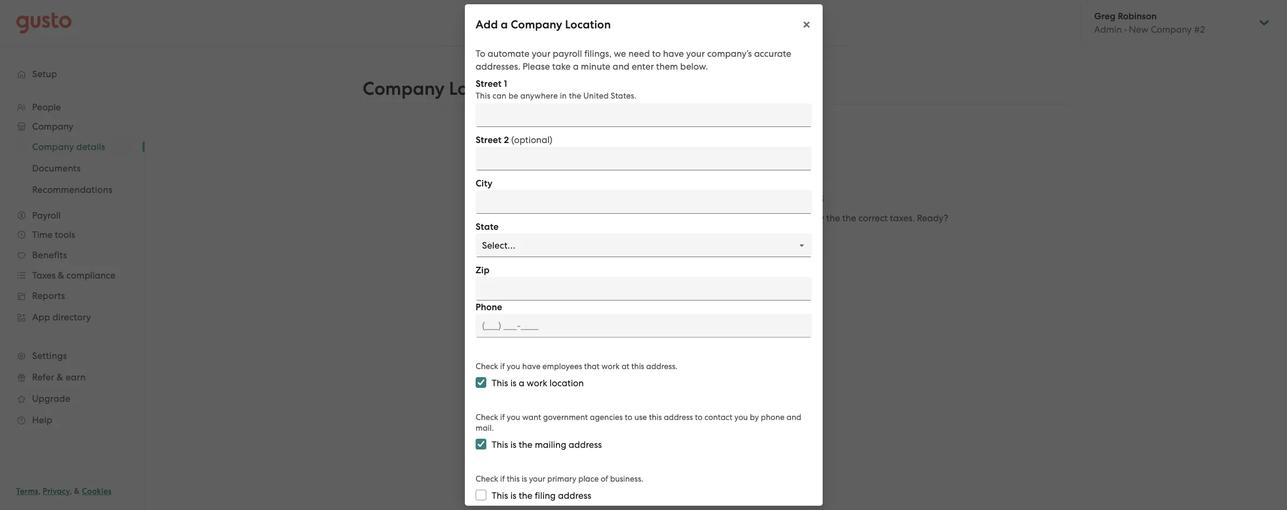 Task type: locate. For each thing, give the bounding box(es) containing it.
we right so
[[657, 212, 669, 223]]

is left located
[[603, 212, 609, 223]]

3 if from the top
[[500, 474, 505, 484]]

and left enter
[[613, 61, 630, 72]]

1 vertical spatial and
[[789, 212, 806, 223]]

1 horizontal spatial ,
[[70, 487, 72, 496]]

we left need
[[614, 48, 626, 59]]

add up 'to'
[[476, 18, 498, 32]]

address right 'use'
[[664, 413, 693, 422]]

filing
[[535, 490, 556, 501]]

this
[[631, 362, 644, 371], [649, 413, 662, 422], [507, 474, 520, 484]]

0 horizontal spatial a
[[501, 18, 508, 32]]

2
[[504, 135, 509, 146]]

add up located
[[609, 188, 639, 207]]

This is a work location checkbox
[[476, 377, 486, 388]]

check up this is the filing address option at the bottom
[[476, 474, 498, 484]]

your
[[532, 48, 551, 59], [686, 48, 705, 59], [540, 212, 559, 223], [742, 212, 761, 223], [529, 474, 545, 484]]

want
[[522, 413, 541, 422]]

2 horizontal spatial this
[[649, 413, 662, 422]]

we inside to automate your payroll filings, we need to have your company's accurate addresses. please take a minute and enter them below.
[[614, 48, 626, 59]]

them
[[656, 61, 678, 72]]

0 horizontal spatial company
[[363, 78, 445, 100]]

2 if from the top
[[500, 413, 505, 422]]

0 vertical spatial address
[[664, 413, 693, 422]]

1 horizontal spatial to
[[652, 48, 661, 59]]

united
[[583, 91, 609, 101]]

your
[[642, 188, 675, 207]]

the
[[569, 91, 581, 101], [827, 212, 841, 223], [843, 212, 857, 223], [519, 439, 533, 450], [519, 490, 533, 501]]

2 vertical spatial a
[[519, 378, 524, 389]]

if for this is the mailing address
[[500, 413, 505, 422]]

properly
[[689, 212, 725, 223]]

this right the at
[[631, 362, 644, 371]]

we
[[614, 48, 626, 59], [657, 212, 669, 223]]

address for this is the filing address
[[558, 490, 591, 501]]

work left location
[[527, 378, 547, 389]]

addresses
[[751, 188, 824, 207]]

and
[[613, 61, 630, 72], [789, 212, 806, 223], [787, 413, 802, 422]]

street inside street 1 this can be anywhere in the united states.
[[476, 78, 502, 89]]

0 vertical spatial check
[[476, 362, 498, 371]]

0 vertical spatial this
[[631, 362, 644, 371]]

can down 1
[[492, 91, 506, 101]]

is
[[603, 212, 609, 223], [510, 378, 516, 389], [510, 439, 516, 450], [522, 474, 527, 484], [510, 490, 516, 501]]

if left want
[[500, 413, 505, 422]]

1 horizontal spatial have
[[663, 48, 684, 59]]

this right 'use'
[[649, 413, 662, 422]]

this is a work location
[[492, 378, 584, 389]]

automate
[[488, 48, 530, 59]]

0 horizontal spatial add
[[476, 18, 498, 32]]

1 horizontal spatial can
[[672, 212, 687, 223]]

1 horizontal spatial company
[[511, 18, 562, 32]]

take
[[552, 61, 571, 72]]

1
[[504, 78, 507, 89]]

, left privacy link
[[38, 487, 41, 496]]

1 horizontal spatial this
[[631, 362, 644, 371]]

this left be
[[476, 91, 490, 101]]

0 vertical spatial if
[[500, 362, 505, 371]]

location
[[565, 18, 611, 32]]

we inside the tell us where your company is located so we can properly file your forms and pay the the correct taxes. ready? let's start.
[[657, 212, 669, 223]]

0 horizontal spatial we
[[614, 48, 626, 59]]

if for this is a work location
[[500, 362, 505, 371]]

1 horizontal spatial work
[[602, 362, 620, 371]]

2 street from the top
[[476, 135, 502, 146]]

2 horizontal spatial a
[[573, 61, 579, 72]]

address down government
[[569, 439, 602, 450]]

this right this is a work location option
[[492, 378, 508, 389]]

1 vertical spatial street
[[476, 135, 502, 146]]

company locations
[[363, 78, 530, 100]]

1 horizontal spatial add
[[609, 188, 639, 207]]

1 street from the top
[[476, 78, 502, 89]]

where
[[512, 212, 538, 223]]

to left 'use'
[[625, 413, 632, 422]]

1 vertical spatial if
[[500, 413, 505, 422]]

this for this is the mailing address
[[492, 439, 508, 450]]

a up want
[[519, 378, 524, 389]]

the right the in
[[569, 91, 581, 101]]

your up please
[[532, 48, 551, 59]]

is left filing
[[510, 490, 516, 501]]

of
[[601, 474, 608, 484]]

to
[[652, 48, 661, 59], [625, 413, 632, 422], [695, 413, 703, 422]]

2 vertical spatial and
[[787, 413, 802, 422]]

you for the
[[507, 413, 520, 422]]

0 vertical spatial have
[[663, 48, 684, 59]]

agencies
[[590, 413, 623, 422]]

employees
[[542, 362, 582, 371]]

2 vertical spatial check
[[476, 474, 498, 484]]

you left want
[[507, 413, 520, 422]]

have up this is a work location
[[522, 362, 541, 371]]

0 horizontal spatial ,
[[38, 487, 41, 496]]

2 horizontal spatial company
[[678, 188, 748, 207]]

phone
[[761, 413, 785, 422]]

0 horizontal spatial can
[[492, 91, 506, 101]]

at
[[622, 362, 629, 371]]

terms , privacy , & cookies
[[16, 487, 112, 496]]

this is the mailing address
[[492, 439, 602, 450]]

this inside check if you want government agencies to use this address to contact you by phone and mail.
[[649, 413, 662, 422]]

check inside check if you want government agencies to use this address to contact you by phone and mail.
[[476, 413, 498, 422]]

in
[[560, 91, 567, 101]]

0 vertical spatial street
[[476, 78, 502, 89]]

2 check from the top
[[476, 413, 498, 422]]

have
[[663, 48, 684, 59], [522, 362, 541, 371]]

0 vertical spatial company
[[511, 18, 562, 32]]

need
[[628, 48, 650, 59]]

is right this is the mailing address option
[[510, 439, 516, 450]]

3 check from the top
[[476, 474, 498, 484]]

location
[[550, 378, 584, 389]]

1 horizontal spatial we
[[657, 212, 669, 223]]

to inside to automate your payroll filings, we need to have your company's accurate addresses. please take a minute and enter them below.
[[652, 48, 661, 59]]

can left properly
[[672, 212, 687, 223]]

a
[[501, 18, 508, 32], [573, 61, 579, 72], [519, 378, 524, 389]]

is for this is the filing address
[[510, 490, 516, 501]]

this for this is a work location
[[492, 378, 508, 389]]

this right this is the mailing address option
[[492, 439, 508, 450]]

0 vertical spatial add
[[476, 18, 498, 32]]

1 vertical spatial this
[[649, 413, 662, 422]]

a right take
[[573, 61, 579, 72]]

a up automate
[[501, 18, 508, 32]]

1 vertical spatial can
[[672, 212, 687, 223]]

check up this is a work location option
[[476, 362, 498, 371]]

0 vertical spatial work
[[602, 362, 620, 371]]

street 2 (optional)
[[476, 135, 553, 146]]

work left the at
[[602, 362, 620, 371]]

add
[[476, 18, 498, 32], [609, 188, 639, 207]]

to up "them"
[[652, 48, 661, 59]]

check
[[476, 362, 498, 371], [476, 413, 498, 422], [476, 474, 498, 484]]

zip
[[476, 265, 490, 276]]

anywhere
[[520, 91, 558, 101]]

this right this is the filing address option at the bottom
[[492, 490, 508, 501]]

0 vertical spatial can
[[492, 91, 506, 101]]

0 vertical spatial and
[[613, 61, 630, 72]]

check up mail.
[[476, 413, 498, 422]]

, left &
[[70, 487, 72, 496]]

0 horizontal spatial work
[[527, 378, 547, 389]]

can
[[492, 91, 506, 101], [672, 212, 687, 223]]

your right where
[[540, 212, 559, 223]]

phone
[[476, 302, 502, 313]]

address
[[664, 413, 693, 422], [569, 439, 602, 450], [558, 490, 591, 501]]

if inside check if you want government agencies to use this address to contact you by phone and mail.
[[500, 413, 505, 422]]

1 vertical spatial a
[[573, 61, 579, 72]]

you up this is a work location
[[507, 362, 520, 371]]

0 vertical spatial we
[[614, 48, 626, 59]]

is right this is a work location option
[[510, 378, 516, 389]]

the inside street 1 this can be anywhere in the united states.
[[569, 91, 581, 101]]

start.
[[715, 225, 737, 236]]

if
[[500, 362, 505, 371], [500, 413, 505, 422], [500, 474, 505, 484]]

work
[[602, 362, 620, 371], [527, 378, 547, 389]]

2 vertical spatial address
[[558, 490, 591, 501]]

add for add your company addresses
[[609, 188, 639, 207]]

add company location dialog
[[465, 4, 823, 510]]

have up "them"
[[663, 48, 684, 59]]

This is the filing address checkbox
[[476, 490, 486, 501]]

privacy link
[[43, 487, 70, 496]]

0 horizontal spatial have
[[522, 362, 541, 371]]

and right "phone"
[[787, 413, 802, 422]]

2 vertical spatial company
[[678, 188, 748, 207]]

cookies button
[[82, 485, 112, 498]]

1 if from the top
[[500, 362, 505, 371]]

street for 2
[[476, 135, 502, 146]]

can inside the tell us where your company is located so we can properly file your forms and pay the the correct taxes. ready? let's start.
[[672, 212, 687, 223]]

street left 2 on the left of the page
[[476, 135, 502, 146]]

2 vertical spatial this
[[507, 474, 520, 484]]

1 check from the top
[[476, 362, 498, 371]]

,
[[38, 487, 41, 496], [70, 487, 72, 496]]

street left 1
[[476, 78, 502, 89]]

address down primary
[[558, 490, 591, 501]]

company
[[511, 18, 562, 32], [363, 78, 445, 100], [678, 188, 748, 207]]

is for this is the mailing address
[[510, 439, 516, 450]]

1 vertical spatial we
[[657, 212, 669, 223]]

the left mailing
[[519, 439, 533, 450]]

this inside street 1 this can be anywhere in the united states.
[[476, 91, 490, 101]]

a inside to automate your payroll filings, we need to have your company's accurate addresses. please take a minute and enter them below.
[[573, 61, 579, 72]]

1 vertical spatial add
[[609, 188, 639, 207]]

add your company addresses
[[609, 188, 824, 207]]

2 vertical spatial if
[[500, 474, 505, 484]]

street
[[476, 78, 502, 89], [476, 135, 502, 146]]

1 vertical spatial address
[[569, 439, 602, 450]]

Zip field
[[476, 277, 812, 301]]

1 vertical spatial check
[[476, 413, 498, 422]]

add inside dialog
[[476, 18, 498, 32]]

check if you want government agencies to use this address to contact you by phone and mail.
[[476, 413, 802, 433]]

if up this is the filing address
[[500, 474, 505, 484]]

company inside dialog
[[511, 18, 562, 32]]

add a company location
[[476, 18, 611, 32]]

please
[[523, 61, 550, 72]]

you
[[507, 362, 520, 371], [507, 413, 520, 422], [735, 413, 748, 422]]

City field
[[476, 190, 812, 214]]

home image
[[16, 12, 72, 33]]

this up this is the filing address
[[507, 474, 520, 484]]

to left "contact"
[[695, 413, 703, 422]]

and left pay
[[789, 212, 806, 223]]

if up this is a work location
[[500, 362, 505, 371]]

your up the 'below.'
[[686, 48, 705, 59]]

correct
[[859, 212, 888, 223]]

your right file
[[742, 212, 761, 223]]



Task type: vqa. For each thing, say whether or not it's contained in the screenshot.
Let's at the right of the page
yes



Task type: describe. For each thing, give the bounding box(es) containing it.
&
[[74, 487, 80, 496]]

company's
[[707, 48, 752, 59]]

the left correct
[[843, 212, 857, 223]]

check for this is the filing address
[[476, 474, 498, 484]]

(optional)
[[511, 135, 553, 145]]

can inside street 1 this can be anywhere in the united states.
[[492, 91, 506, 101]]

and inside check if you want government agencies to use this address to contact you by phone and mail.
[[787, 413, 802, 422]]

tell
[[484, 212, 498, 223]]

to automate your payroll filings, we need to have your company's accurate addresses. please take a minute and enter them below.
[[476, 48, 791, 72]]

so
[[645, 212, 655, 223]]

this for address
[[649, 413, 662, 422]]

government
[[543, 413, 588, 422]]

this for this is the filing address
[[492, 490, 508, 501]]

you left by
[[735, 413, 748, 422]]

us
[[500, 212, 510, 223]]

primary
[[547, 474, 576, 484]]

is up this is the filing address
[[522, 474, 527, 484]]

mail.
[[476, 423, 494, 433]]

file
[[727, 212, 740, 223]]

states.
[[611, 91, 637, 101]]

company for add your company addresses
[[678, 188, 748, 207]]

below.
[[680, 61, 708, 72]]

0 vertical spatial a
[[501, 18, 508, 32]]

This is the mailing address checkbox
[[476, 439, 486, 450]]

filings,
[[584, 48, 612, 59]]

tell us where your company is located so we can properly file your forms and pay the the correct taxes. ready? let's start.
[[484, 212, 949, 236]]

terms
[[16, 487, 38, 496]]

company for add a company location
[[511, 18, 562, 32]]

1 vertical spatial have
[[522, 362, 541, 371]]

contact
[[705, 413, 733, 422]]

by
[[750, 413, 759, 422]]

this is the filing address
[[492, 490, 591, 501]]

you for a
[[507, 362, 520, 371]]

2 horizontal spatial to
[[695, 413, 703, 422]]

use
[[634, 413, 647, 422]]

to
[[476, 48, 485, 59]]

1 vertical spatial work
[[527, 378, 547, 389]]

your up this is the filing address
[[529, 474, 545, 484]]

be
[[509, 91, 518, 101]]

Street 2 field
[[476, 147, 812, 170]]

and inside the tell us where your company is located so we can properly file your forms and pay the the correct taxes. ready? let's start.
[[789, 212, 806, 223]]

street for 1
[[476, 78, 502, 89]]

and inside to automate your payroll filings, we need to have your company's accurate addresses. please take a minute and enter them below.
[[613, 61, 630, 72]]

state
[[476, 221, 499, 233]]

Street 1 field
[[476, 103, 812, 127]]

locations
[[449, 78, 530, 100]]

check for this is the mailing address
[[476, 413, 498, 422]]

the left filing
[[519, 490, 533, 501]]

ready?
[[917, 212, 949, 223]]

check for this is a work location
[[476, 362, 498, 371]]

addresses.
[[476, 61, 520, 72]]

taxes.
[[890, 212, 915, 223]]

mailing
[[535, 439, 566, 450]]

have inside to automate your payroll filings, we need to have your company's accurate addresses. please take a minute and enter them below.
[[663, 48, 684, 59]]

2 , from the left
[[70, 487, 72, 496]]

address inside check if you want government agencies to use this address to contact you by phone and mail.
[[664, 413, 693, 422]]

account menu element
[[1081, 0, 1272, 46]]

located
[[611, 212, 643, 223]]

street 1 this can be anywhere in the united states.
[[476, 78, 637, 101]]

payroll
[[553, 48, 582, 59]]

address for this is the mailing address
[[569, 439, 602, 450]]

1 vertical spatial company
[[363, 78, 445, 100]]

let's
[[696, 225, 713, 236]]

business.
[[610, 474, 643, 484]]

is for this is a work location
[[510, 378, 516, 389]]

that
[[584, 362, 600, 371]]

city
[[476, 178, 493, 189]]

if for this is the filing address
[[500, 474, 505, 484]]

place
[[578, 474, 599, 484]]

company addresses image
[[696, 135, 737, 174]]

add for add a company location
[[476, 18, 498, 32]]

accurate
[[754, 48, 791, 59]]

1 , from the left
[[38, 487, 41, 496]]

Phone text field
[[476, 314, 812, 338]]

0 horizontal spatial to
[[625, 413, 632, 422]]

the right pay
[[827, 212, 841, 223]]

forms
[[763, 212, 787, 223]]

cookies
[[82, 487, 112, 496]]

check if you have employees that work at this address.
[[476, 362, 678, 371]]

minute
[[581, 61, 610, 72]]

enter
[[632, 61, 654, 72]]

terms link
[[16, 487, 38, 496]]

check if this is your primary place of business.
[[476, 474, 643, 484]]

0 horizontal spatial this
[[507, 474, 520, 484]]

this for location
[[631, 362, 644, 371]]

pay
[[808, 212, 825, 223]]

address.
[[646, 362, 678, 371]]

1 horizontal spatial a
[[519, 378, 524, 389]]

privacy
[[43, 487, 70, 496]]

company
[[561, 212, 601, 223]]

is inside the tell us where your company is located so we can properly file your forms and pay the the correct taxes. ready? let's start.
[[603, 212, 609, 223]]



